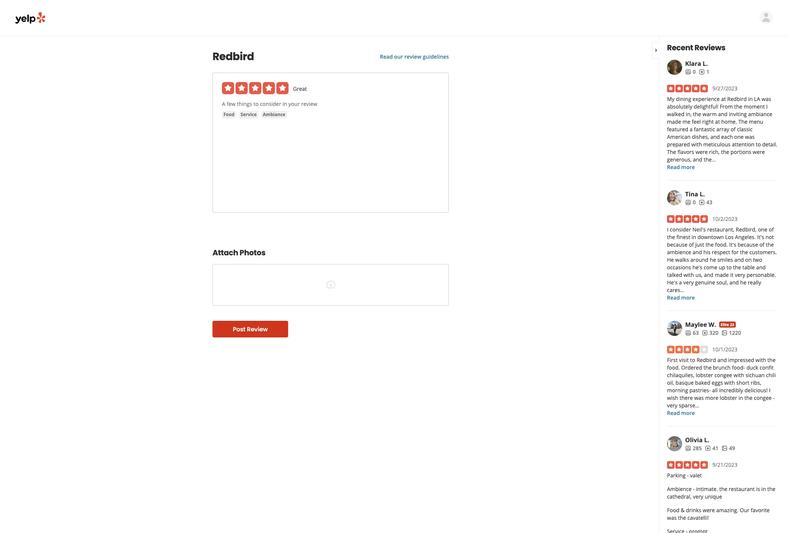 Task type: describe. For each thing, give the bounding box(es) containing it.
read more button for tina
[[667, 294, 695, 301]]

was right la
[[762, 95, 771, 103]]

i inside i consider neil's restaurant, redbird, one of the finest in downtown los angeles. it's not because of just the food. it's because of the ambience and his respect for the customers. he walks around he smiles and on two occasions he's come up to the table and talked with us, and made it very personable. he's a very genuine soul, and he really cares… read more
[[667, 226, 669, 233]]

attach photos image
[[326, 280, 335, 289]]

2 16 friends v2 image from the top
[[685, 330, 692, 336]]

0 vertical spatial the
[[739, 118, 748, 125]]

redbird link
[[213, 49, 362, 64]]

a
[[222, 100, 225, 107]]

with inside my dining experience at redbird in la was absolutely delightful! from the moment i walked in, the warm and inviting ambiance made me feel right at home. the menu featured a fantastic array of classic american dishes, and each one was prepared with meticulous attention to detail. the flavors were rich, the portions were generous, and the… read more
[[692, 141, 702, 148]]

10/2/2023
[[713, 215, 738, 222]]

l. for tina l.
[[700, 190, 705, 198]]

0 for klara
[[693, 68, 696, 75]]

up
[[719, 264, 725, 271]]

really
[[748, 279, 762, 286]]

4 star rating image
[[667, 346, 708, 353]]

maylee w.
[[685, 320, 716, 329]]

walks
[[676, 256, 689, 263]]

9/27/2023
[[713, 85, 738, 92]]

ribs,
[[751, 379, 762, 386]]

were down detail.
[[753, 148, 765, 155]]

delightful!
[[694, 103, 719, 110]]

were inside food & drinks were amazing. our favorite was the cavatelli!
[[703, 507, 715, 514]]

sichuan
[[746, 371, 765, 379]]

photos
[[240, 247, 266, 258]]

me
[[683, 118, 691, 125]]

reviews element for tina l.
[[699, 199, 713, 206]]

klara
[[685, 59, 701, 68]]

16 friends v2 image for olivia l.
[[685, 445, 692, 451]]

the right is
[[768, 485, 776, 493]]

ambience
[[667, 249, 691, 256]]

two
[[753, 256, 763, 263]]

of up customers.
[[760, 241, 765, 248]]

l. for olivia l.
[[704, 436, 710, 444]]

2 because from the left
[[738, 241, 758, 248]]

more inside i consider neil's restaurant, redbird, one of the finest in downtown los angeles. it's not because of just the food. it's because of the ambience and his respect for the customers. he walks around he smiles and on two occasions he's come up to the table and talked with us, and made it very personable. he's a very genuine soul, and he really cares… read more
[[681, 294, 695, 301]]

generous,
[[667, 156, 692, 163]]

it
[[731, 271, 734, 278]]

attach photos
[[213, 247, 266, 258]]

wish
[[667, 394, 679, 401]]

he's
[[693, 264, 703, 271]]

the up unique
[[720, 485, 728, 493]]

fantastic
[[694, 126, 715, 133]]

incredibly
[[719, 387, 743, 394]]

food-
[[732, 364, 745, 371]]

genuine
[[695, 279, 715, 286]]

0 horizontal spatial at
[[715, 118, 720, 125]]

things
[[237, 100, 252, 107]]

food for food & drinks were amazing. our favorite was the cavatelli!
[[667, 507, 680, 514]]

first
[[667, 356, 678, 364]]

and up meticulous at the right of page
[[711, 133, 720, 140]]

1 horizontal spatial congee
[[754, 394, 772, 401]]

rich,
[[709, 148, 720, 155]]

ambience - intimate. the restaurant is in the cathedral, very unique
[[667, 485, 776, 500]]

elite 23 link
[[719, 322, 736, 328]]

he
[[667, 256, 674, 263]]

experience
[[693, 95, 720, 103]]

the left brunch
[[704, 364, 712, 371]]

one inside i consider neil's restaurant, redbird, one of the finest in downtown los angeles. it's not because of just the food. it's because of the ambience and his respect for the customers. he walks around he smiles and on two occasions he's come up to the table and talked with us, and made it very personable. he's a very genuine soul, and he really cares… read more
[[758, 226, 768, 233]]

and down from
[[718, 110, 728, 118]]

16 friends v2 image for tina l.
[[685, 199, 692, 205]]

reviews element for klara l.
[[699, 68, 710, 76]]

oil,
[[667, 379, 674, 386]]

recent reviews
[[667, 42, 726, 53]]

16 review v2 image for klara
[[699, 69, 705, 75]]

downtown
[[698, 233, 724, 241]]

w.
[[709, 320, 716, 329]]

parking
[[667, 472, 686, 479]]

320
[[710, 329, 719, 336]]

klara l.
[[685, 59, 708, 68]]

visit
[[679, 356, 689, 364]]

intimate.
[[696, 485, 718, 493]]

made inside i consider neil's restaurant, redbird, one of the finest in downtown los angeles. it's not because of just the food. it's because of the ambience and his respect for the customers. he walks around he smiles and on two occasions he's come up to the table and talked with us, and made it very personable. he's a very genuine soul, and he really cares… read more
[[715, 271, 729, 278]]

chili
[[766, 371, 776, 379]]

food for food
[[224, 111, 235, 118]]

soul,
[[717, 279, 728, 286]]

and inside first visit to redbird and impressed with the food. ordered the brunch food- duck confit chilaquiles, lobster congee with sichuan chili oil, basque baked eggs with short ribs, morning pastries- all incredibly delicious! i wish there was more lobster in the congee - very sparse… read more
[[718, 356, 727, 364]]

parking - valet
[[667, 472, 702, 479]]

9/21/2023
[[713, 461, 738, 468]]

pastries-
[[690, 387, 711, 394]]

to inside my dining experience at redbird in la was absolutely delightful! from the moment i walked in, the warm and inviting ambiance made me feel right at home. the menu featured a fantastic array of classic american dishes, and each one was prepared with meticulous attention to detail. the flavors were rich, the portions were generous, and the… read more
[[756, 141, 761, 148]]

5 star rating image for tina l.
[[667, 215, 708, 223]]

with inside i consider neil's restaurant, redbird, one of the finest in downtown los angeles. it's not because of just the food. it's because of the ambience and his respect for the customers. he walks around he smiles and on two occasions he's come up to the table and talked with us, and made it very personable. he's a very genuine soul, and he really cares… read more
[[684, 271, 694, 278]]

los
[[725, 233, 734, 241]]

of up 'not'
[[769, 226, 774, 233]]

olivia l.
[[685, 436, 710, 444]]

very inside first visit to redbird and impressed with the food. ordered the brunch food- duck confit chilaquiles, lobster congee with sichuan chili oil, basque baked eggs with short ribs, morning pastries- all incredibly delicious! i wish there was more lobster in the congee - very sparse… read more
[[667, 402, 678, 409]]

more down sparse…
[[681, 409, 695, 416]]

- inside first visit to redbird and impressed with the food. ordered the brunch food- duck confit chilaquiles, lobster congee with sichuan chili oil, basque baked eggs with short ribs, morning pastries- all incredibly delicious! i wish there was more lobster in the congee - very sparse… read more
[[773, 394, 775, 401]]

the down downtown
[[706, 241, 714, 248]]

neil's
[[693, 226, 706, 233]]

respect
[[712, 249, 730, 256]]

absolutely
[[667, 103, 693, 110]]

food. inside i consider neil's restaurant, redbird, one of the finest in downtown los angeles. it's not because of just the food. it's because of the ambience and his respect for the customers. he walks around he smiles and on two occasions he's come up to the table and talked with us, and made it very personable. he's a very genuine soul, and he really cares… read more
[[715, 241, 728, 248]]

a few things to consider in your review
[[222, 100, 317, 107]]

a inside my dining experience at redbird in la was absolutely delightful! from the moment i walked in, the warm and inviting ambiance made me feel right at home. the menu featured a fantastic array of classic american dishes, and each one was prepared with meticulous attention to detail. the flavors were rich, the portions were generous, and the… read more
[[690, 126, 693, 133]]

tina l.
[[685, 190, 705, 198]]

our
[[394, 53, 403, 60]]

first visit to redbird and impressed with the food. ordered the brunch food- duck confit chilaquiles, lobster congee with sichuan chili oil, basque baked eggs with short ribs, morning pastries- all incredibly delicious! i wish there was more lobster in the congee - very sparse… read more
[[667, 356, 776, 416]]

attention
[[732, 141, 755, 148]]

read our review guidelines
[[380, 53, 449, 60]]

read inside my dining experience at redbird in la was absolutely delightful! from the moment i walked in, the warm and inviting ambiance made me feel right at home. the menu featured a fantastic array of classic american dishes, and each one was prepared with meticulous attention to detail. the flavors were rich, the portions were generous, and the… read more
[[667, 163, 680, 171]]

of inside my dining experience at redbird in la was absolutely delightful! from the moment i walked in, the warm and inviting ambiance made me feel right at home. the menu featured a fantastic array of classic american dishes, and each one was prepared with meticulous attention to detail. the flavors were rich, the portions were generous, and the… read more
[[731, 126, 736, 133]]

0 vertical spatial lobster
[[696, 371, 713, 379]]

the up "on"
[[740, 249, 748, 256]]

my
[[667, 95, 675, 103]]

recent
[[667, 42, 693, 53]]

restaurant
[[729, 485, 755, 493]]

i inside my dining experience at redbird in la was absolutely delightful! from the moment i walked in, the warm and inviting ambiance made me feel right at home. the menu featured a fantastic array of classic american dishes, and each one was prepared with meticulous attention to detail. the flavors were rich, the portions were generous, and the… read more
[[766, 103, 768, 110]]

of left just
[[689, 241, 694, 248]]

post review
[[233, 325, 268, 333]]

and down for
[[735, 256, 744, 263]]

in,
[[686, 110, 692, 118]]

1 vertical spatial it's
[[730, 241, 737, 248]]

1 horizontal spatial it's
[[757, 233, 764, 241]]

personable.
[[747, 271, 776, 278]]

morning
[[667, 387, 688, 394]]

the up the it
[[733, 264, 741, 271]]

the down 'not'
[[766, 241, 774, 248]]

read more button for klara
[[667, 163, 695, 171]]

0 vertical spatial consider
[[260, 100, 281, 107]]

few
[[227, 100, 236, 107]]

the up inviting
[[735, 103, 743, 110]]

a inside i consider neil's restaurant, redbird, one of the finest in downtown los angeles. it's not because of just the food. it's because of the ambience and his respect for the customers. he walks around he smiles and on two occasions he's come up to the table and talked with us, and made it very personable. he's a very genuine soul, and he really cares… read more
[[679, 279, 682, 286]]

home.
[[722, 118, 737, 125]]

0 horizontal spatial the
[[667, 148, 676, 155]]

rating element
[[222, 82, 289, 94]]

- for intimate.
[[693, 485, 695, 493]]

elite 23
[[721, 322, 735, 327]]

come
[[704, 264, 718, 271]]

redbird inside first visit to redbird and impressed with the food. ordered the brunch food- duck confit chilaquiles, lobster congee with sichuan chili oil, basque baked eggs with short ribs, morning pastries- all incredibly delicious! i wish there was more lobster in the congee - very sparse… read more
[[697, 356, 716, 364]]

confit
[[760, 364, 774, 371]]

restaurant,
[[707, 226, 735, 233]]

from
[[720, 103, 733, 110]]

and up around
[[693, 249, 702, 256]]

prepared
[[667, 141, 690, 148]]

drinks
[[686, 507, 702, 514]]

1 horizontal spatial review
[[405, 53, 422, 60]]

elite
[[721, 322, 729, 327]]



Task type: vqa. For each thing, say whether or not it's contained in the screenshot.
bottommost I
yes



Task type: locate. For each thing, give the bounding box(es) containing it.
photo of klara l. image
[[667, 60, 682, 75]]

1 horizontal spatial -
[[693, 485, 695, 493]]

very right the it
[[735, 271, 746, 278]]

0 vertical spatial congee
[[715, 371, 733, 379]]

one up attention
[[735, 133, 744, 140]]

the inside food & drinks were amazing. our favorite was the cavatelli!
[[678, 514, 686, 521]]

16 friends v2 image left '63'
[[685, 330, 692, 336]]

1 photos element from the top
[[722, 329, 741, 337]]

None radio
[[263, 82, 275, 94]]

2 vertical spatial 16 friends v2 image
[[685, 445, 692, 451]]

unique
[[705, 493, 722, 500]]

read inside i consider neil's restaurant, redbird, one of the finest in downtown los angeles. it's not because of just the food. it's because of the ambience and his respect for the customers. he walks around he smiles and on two occasions he's come up to the table and talked with us, and made it very personable. he's a very genuine soul, and he really cares… read more
[[667, 294, 680, 301]]

our
[[740, 507, 750, 514]]

more down cares…
[[681, 294, 695, 301]]

0 vertical spatial 0
[[693, 68, 696, 75]]

0
[[693, 68, 696, 75], [693, 199, 696, 206]]

reviews element for olivia l.
[[705, 444, 719, 452]]

16 review v2 image for olivia
[[705, 445, 711, 451]]

0 vertical spatial read more button
[[667, 163, 695, 171]]

congee down delicious!
[[754, 394, 772, 401]]

all
[[712, 387, 718, 394]]

2 vertical spatial l.
[[704, 436, 710, 444]]

walked
[[667, 110, 685, 118]]

1 vertical spatial consider
[[670, 226, 691, 233]]

l. right 'tina'
[[700, 190, 705, 198]]

classic
[[737, 126, 753, 133]]

- left the intimate.
[[693, 485, 695, 493]]

friends element for olivia l.
[[685, 444, 702, 452]]

in inside my dining experience at redbird in la was absolutely delightful! from the moment i walked in, the warm and inviting ambiance made me feel right at home. the menu featured a fantastic array of classic american dishes, and each one was prepared with meticulous attention to detail. the flavors were rich, the portions were generous, and the… read more
[[748, 95, 753, 103]]

read more button down sparse…
[[667, 409, 695, 417]]

1 horizontal spatial the
[[739, 118, 748, 125]]

review
[[405, 53, 422, 60], [301, 100, 317, 107]]

0 horizontal spatial consider
[[260, 100, 281, 107]]

the up feel
[[693, 110, 701, 118]]

it's up for
[[730, 241, 737, 248]]

1220
[[729, 329, 741, 336]]

16 friends v2 image
[[685, 199, 692, 205], [685, 330, 692, 336], [685, 445, 692, 451]]

0 horizontal spatial redbird
[[213, 49, 254, 64]]

a down me
[[690, 126, 693, 133]]

in left la
[[748, 95, 753, 103]]

was down cathedral,
[[667, 514, 677, 521]]

1 horizontal spatial food.
[[715, 241, 728, 248]]

0 vertical spatial it's
[[757, 233, 764, 241]]

at up 'array'
[[715, 118, 720, 125]]

0 horizontal spatial it's
[[730, 241, 737, 248]]

3 16 friends v2 image from the top
[[685, 445, 692, 451]]

0 vertical spatial a
[[690, 126, 693, 133]]

photos element
[[722, 329, 741, 337], [722, 444, 735, 452]]

in right is
[[762, 485, 766, 493]]

very down wish
[[667, 402, 678, 409]]

with down dishes,
[[692, 141, 702, 148]]

reviews element containing 41
[[705, 444, 719, 452]]

food. inside first visit to redbird and impressed with the food. ordered the brunch food- duck confit chilaquiles, lobster congee with sichuan chili oil, basque baked eggs with short ribs, morning pastries- all incredibly delicious! i wish there was more lobster in the congee - very sparse… read more
[[667, 364, 680, 371]]

made down up
[[715, 271, 729, 278]]

very up cares…
[[684, 279, 694, 286]]

0 vertical spatial at
[[721, 95, 726, 103]]

attach
[[213, 247, 238, 258]]

lobster down incredibly
[[720, 394, 737, 401]]

in down incredibly
[[739, 394, 743, 401]]

photos element for 320
[[722, 329, 741, 337]]

1
[[707, 68, 710, 75]]

1 horizontal spatial made
[[715, 271, 729, 278]]

49
[[729, 444, 735, 452]]

in left your at the top left of the page
[[283, 100, 287, 107]]

5 star rating image for klara l.
[[667, 85, 708, 92]]

5 star rating image for olivia l.
[[667, 461, 708, 469]]

0 vertical spatial redbird
[[213, 49, 254, 64]]

redbird
[[213, 49, 254, 64], [728, 95, 747, 103], [697, 356, 716, 364]]

2 vertical spatial read more button
[[667, 409, 695, 417]]

with up "confit" on the bottom right of page
[[756, 356, 766, 364]]

i inside first visit to redbird and impressed with the food. ordered the brunch food- duck confit chilaquiles, lobster congee with sichuan chili oil, basque baked eggs with short ribs, morning pastries- all incredibly delicious! i wish there was more lobster in the congee - very sparse… read more
[[769, 387, 771, 394]]

tina
[[685, 190, 698, 198]]

he left the really
[[741, 279, 747, 286]]

1 vertical spatial food.
[[667, 364, 680, 371]]

smiles
[[718, 256, 733, 263]]

photo of olivia l. image
[[667, 436, 682, 451]]

cavatelli!
[[688, 514, 709, 521]]

the up "confit" on the bottom right of page
[[768, 356, 776, 364]]

3 read more button from the top
[[667, 409, 695, 417]]

0 horizontal spatial congee
[[715, 371, 733, 379]]

reviews element down tina l.
[[699, 199, 713, 206]]

in inside i consider neil's restaurant, redbird, one of the finest in downtown los angeles. it's not because of just the food. it's because of the ambience and his respect for the customers. he walks around he smiles and on two occasions he's come up to the table and talked with us, and made it very personable. he's a very genuine soul, and he really cares… read more
[[692, 233, 696, 241]]

0 horizontal spatial a
[[679, 279, 682, 286]]

reviews
[[695, 42, 726, 53]]

reviews element containing 43
[[699, 199, 713, 206]]

reviews element containing 1
[[699, 68, 710, 76]]

1 horizontal spatial because
[[738, 241, 758, 248]]

delicious!
[[745, 387, 768, 394]]

1 5 star rating image from the top
[[667, 85, 708, 92]]

to left detail.
[[756, 141, 761, 148]]

ambience
[[667, 485, 692, 493]]

i right delicious!
[[769, 387, 771, 394]]

because up ambience
[[667, 241, 688, 248]]

read down wish
[[667, 409, 680, 416]]

1 vertical spatial at
[[715, 118, 720, 125]]

short
[[737, 379, 750, 386]]

reviews element
[[699, 68, 710, 76], [699, 199, 713, 206], [702, 329, 719, 337], [705, 444, 719, 452]]

0 vertical spatial one
[[735, 133, 744, 140]]

1 0 from the top
[[693, 68, 696, 75]]

impressed
[[729, 356, 754, 364]]

dining
[[676, 95, 691, 103]]

0 horizontal spatial he
[[710, 256, 716, 263]]

cares…
[[667, 286, 685, 294]]

were up the…
[[696, 148, 708, 155]]

your
[[289, 100, 300, 107]]

one inside my dining experience at redbird in la was absolutely delightful! from the moment i walked in, the warm and inviting ambiance made me feel right at home. the menu featured a fantastic array of classic american dishes, and each one was prepared with meticulous attention to detail. the flavors were rich, the portions were generous, and the… read more
[[735, 133, 744, 140]]

photos element for 41
[[722, 444, 735, 452]]

l. for klara l.
[[703, 59, 708, 68]]

3 friends element from the top
[[685, 329, 699, 337]]

0 vertical spatial 16 review v2 image
[[699, 69, 705, 75]]

and down come
[[704, 271, 714, 278]]

friends element containing 63
[[685, 329, 699, 337]]

1 vertical spatial 16 photos v2 image
[[722, 445, 728, 451]]

1 read more button from the top
[[667, 163, 695, 171]]

5 star rating image up the dining
[[667, 85, 708, 92]]

1 16 photos v2 image from the top
[[722, 330, 728, 336]]

to inside first visit to redbird and impressed with the food. ordered the brunch food- duck confit chilaquiles, lobster congee with sichuan chili oil, basque baked eggs with short ribs, morning pastries- all incredibly delicious! i wish there was more lobster in the congee - very sparse… read more
[[690, 356, 695, 364]]

16 friends v2 image left "285"
[[685, 445, 692, 451]]

food down few on the top left
[[224, 111, 235, 118]]

reviews element down klara l.
[[699, 68, 710, 76]]

0 vertical spatial food
[[224, 111, 235, 118]]

2 friends element from the top
[[685, 199, 696, 206]]

photos element right 41
[[722, 444, 735, 452]]

sparse…
[[679, 402, 700, 409]]

0 vertical spatial food.
[[715, 241, 728, 248]]

and up personable.
[[757, 264, 766, 271]]

with down food-
[[734, 371, 745, 379]]

the right rich,
[[721, 148, 729, 155]]

guidelines
[[423, 53, 449, 60]]

0 right 16 friends v2 image
[[693, 68, 696, 75]]

1 vertical spatial one
[[758, 226, 768, 233]]

friends element for klara l.
[[685, 68, 696, 76]]

43
[[707, 199, 713, 206]]

1 vertical spatial redbird
[[728, 95, 747, 103]]

1 vertical spatial review
[[301, 100, 317, 107]]

made
[[667, 118, 681, 125], [715, 271, 729, 278]]

he's
[[667, 279, 678, 286]]

very
[[735, 271, 746, 278], [684, 279, 694, 286], [667, 402, 678, 409], [693, 493, 704, 500]]

photo of maylee w. image
[[667, 321, 682, 336]]

16 review v2 image left 43
[[699, 199, 705, 205]]

of down home.
[[731, 126, 736, 133]]

1 horizontal spatial he
[[741, 279, 747, 286]]

2 photos element from the top
[[722, 444, 735, 452]]

1 vertical spatial 5 star rating image
[[667, 215, 708, 223]]

16 review v2 image left "1"
[[699, 69, 705, 75]]

i up ambiance at top
[[766, 103, 768, 110]]

2 horizontal spatial i
[[769, 387, 771, 394]]

lobster up 'baked'
[[696, 371, 713, 379]]

0 vertical spatial 5 star rating image
[[667, 85, 708, 92]]

to inside i consider neil's restaurant, redbird, one of the finest in downtown los angeles. it's not because of just the food. it's because of the ambience and his respect for the customers. he walks around he smiles and on two occasions he's come up to the table and talked with us, and made it very personable. he's a very genuine soul, and he really cares… read more
[[727, 264, 732, 271]]

41
[[713, 444, 719, 452]]

1 vertical spatial i
[[667, 226, 669, 233]]

consider up the ambiance
[[260, 100, 281, 107]]

with left us,
[[684, 271, 694, 278]]

0 vertical spatial he
[[710, 256, 716, 263]]

2 16 photos v2 image from the top
[[722, 445, 728, 451]]

right
[[702, 118, 714, 125]]

consider up "finest"
[[670, 226, 691, 233]]

0 for tina
[[693, 199, 696, 206]]

redbird inside my dining experience at redbird in la was absolutely delightful! from the moment i walked in, the warm and inviting ambiance made me feel right at home. the menu featured a fantastic array of classic american dishes, and each one was prepared with meticulous attention to detail. the flavors were rich, the portions were generous, and the… read more
[[728, 95, 747, 103]]

16 photos v2 image
[[722, 330, 728, 336], [722, 445, 728, 451]]

reviews element containing 320
[[702, 329, 719, 337]]

- inside the ambience - intimate. the restaurant is in the cathedral, very unique
[[693, 485, 695, 493]]

friends element for tina l.
[[685, 199, 696, 206]]

food & drinks were amazing. our favorite was the cavatelli!
[[667, 507, 770, 521]]

16 review v2 image
[[702, 330, 708, 336]]

array
[[717, 126, 730, 133]]

close sidebar icon image
[[653, 47, 659, 53], [653, 47, 659, 53]]

0 vertical spatial review
[[405, 53, 422, 60]]

he up come
[[710, 256, 716, 263]]

10/1/2023
[[713, 346, 738, 353]]

featured
[[667, 126, 689, 133]]

occasions
[[667, 264, 691, 271]]

reviews element right "285"
[[705, 444, 719, 452]]

1 vertical spatial made
[[715, 271, 729, 278]]

0 vertical spatial 16 photos v2 image
[[722, 330, 728, 336]]

1 vertical spatial read more button
[[667, 294, 695, 301]]

cathedral,
[[667, 493, 692, 500]]

he
[[710, 256, 716, 263], [741, 279, 747, 286]]

16 review v2 image left 41
[[705, 445, 711, 451]]

1 horizontal spatial at
[[721, 95, 726, 103]]

la
[[754, 95, 760, 103]]

16 review v2 image
[[699, 69, 705, 75], [699, 199, 705, 205], [705, 445, 711, 451]]

1 vertical spatial lobster
[[720, 394, 737, 401]]

with
[[692, 141, 702, 148], [684, 271, 694, 278], [756, 356, 766, 364], [734, 371, 745, 379], [725, 379, 735, 386]]

food. down first
[[667, 364, 680, 371]]

to up the ordered on the bottom right of the page
[[690, 356, 695, 364]]

to right up
[[727, 264, 732, 271]]

1 horizontal spatial consider
[[670, 226, 691, 233]]

meticulous
[[704, 141, 731, 148]]

2 vertical spatial 5 star rating image
[[667, 461, 708, 469]]

1 vertical spatial the
[[667, 148, 676, 155]]

food inside food & drinks were amazing. our favorite was the cavatelli!
[[667, 507, 680, 514]]

5 star rating image up neil's
[[667, 215, 708, 223]]

photo of tina l. image
[[667, 190, 682, 205]]

23
[[730, 322, 735, 327]]

16 review v2 image for tina
[[699, 199, 705, 205]]

photos element containing 1220
[[722, 329, 741, 337]]

customers.
[[750, 249, 777, 256]]

was down classic
[[745, 133, 755, 140]]

2 5 star rating image from the top
[[667, 215, 708, 223]]

1 vertical spatial congee
[[754, 394, 772, 401]]

and up brunch
[[718, 356, 727, 364]]

0 horizontal spatial -
[[687, 472, 689, 479]]

1 vertical spatial l.
[[700, 190, 705, 198]]

service
[[241, 111, 257, 118]]

food. up respect on the top
[[715, 241, 728, 248]]

the…
[[704, 156, 716, 163]]

read inside first visit to redbird and impressed with the food. ordered the brunch food- duck confit chilaquiles, lobster congee with sichuan chili oil, basque baked eggs with short ribs, morning pastries- all incredibly delicious! i wish there was more lobster in the congee - very sparse… read more
[[667, 409, 680, 416]]

- left valet
[[687, 472, 689, 479]]

0 vertical spatial made
[[667, 118, 681, 125]]

0 horizontal spatial food
[[224, 111, 235, 118]]

- for valet
[[687, 472, 689, 479]]

review
[[247, 325, 268, 333]]

read more button down generous,
[[667, 163, 695, 171]]

detail.
[[763, 141, 778, 148]]

in down neil's
[[692, 233, 696, 241]]

1 horizontal spatial lobster
[[720, 394, 737, 401]]

- down chili
[[773, 394, 775, 401]]

1 16 friends v2 image from the top
[[685, 199, 692, 205]]

finest
[[677, 233, 691, 241]]

maria w. image
[[760, 11, 773, 24]]

warm
[[703, 110, 717, 118]]

to right things
[[254, 100, 259, 107]]

1 vertical spatial food
[[667, 507, 680, 514]]

a right he's
[[679, 279, 682, 286]]

1 horizontal spatial i
[[766, 103, 768, 110]]

just
[[695, 241, 704, 248]]

1 vertical spatial a
[[679, 279, 682, 286]]

the up classic
[[739, 118, 748, 125]]

very inside the ambience - intimate. the restaurant is in the cathedral, very unique
[[693, 493, 704, 500]]

one up 'not'
[[758, 226, 768, 233]]

on
[[745, 256, 752, 263]]

i up ambience
[[667, 226, 669, 233]]

ambiance
[[748, 110, 773, 118]]

0 vertical spatial l.
[[703, 59, 708, 68]]

made inside my dining experience at redbird in la was absolutely delightful! from the moment i walked in, the warm and inviting ambiance made me feel right at home. the menu featured a fantastic array of classic american dishes, and each one was prepared with meticulous attention to detail. the flavors were rich, the portions were generous, and the… read more
[[667, 118, 681, 125]]

lobster
[[696, 371, 713, 379], [720, 394, 737, 401]]

one
[[735, 133, 744, 140], [758, 226, 768, 233]]

review right our
[[405, 53, 422, 60]]

more down all
[[705, 394, 719, 401]]

0 horizontal spatial lobster
[[696, 371, 713, 379]]

very down the intimate.
[[693, 493, 704, 500]]

ambiance
[[263, 111, 285, 118]]

his
[[704, 249, 711, 256]]

1 vertical spatial 16 review v2 image
[[699, 199, 705, 205]]

the down &
[[678, 514, 686, 521]]

2 vertical spatial -
[[693, 485, 695, 493]]

the down delicious!
[[745, 394, 753, 401]]

in inside the ambience - intimate. the restaurant is in the cathedral, very unique
[[762, 485, 766, 493]]

4 friends element from the top
[[685, 444, 702, 452]]

maylee
[[685, 320, 707, 329]]

1 vertical spatial he
[[741, 279, 747, 286]]

friends element containing 285
[[685, 444, 702, 452]]

2 vertical spatial i
[[769, 387, 771, 394]]

basque
[[676, 379, 694, 386]]

duck
[[747, 364, 759, 371]]

16 photos v2 image for 49
[[722, 445, 728, 451]]

olivia
[[685, 436, 703, 444]]

1 because from the left
[[667, 241, 688, 248]]

0 horizontal spatial review
[[301, 100, 317, 107]]

16 photos v2 image for 1220
[[722, 330, 728, 336]]

2 vertical spatial redbird
[[697, 356, 716, 364]]

more down generous,
[[681, 163, 695, 171]]

&
[[681, 507, 685, 514]]

1 horizontal spatial one
[[758, 226, 768, 233]]

reviews element down w.
[[702, 329, 719, 337]]

were up cavatelli!
[[703, 507, 715, 514]]

0 horizontal spatial one
[[735, 133, 744, 140]]

1 vertical spatial -
[[687, 472, 689, 479]]

and left the…
[[693, 156, 703, 163]]

5 star rating image
[[667, 85, 708, 92], [667, 215, 708, 223], [667, 461, 708, 469]]

favorite
[[751, 507, 770, 514]]

photos element containing 49
[[722, 444, 735, 452]]

and down the it
[[730, 279, 739, 286]]

16 photos v2 image down elite
[[722, 330, 728, 336]]

16 friends v2 image
[[685, 69, 692, 75]]

3 5 star rating image from the top
[[667, 461, 708, 469]]

great
[[293, 85, 307, 92]]

2 read more button from the top
[[667, 294, 695, 301]]

2 horizontal spatial -
[[773, 394, 775, 401]]

-
[[773, 394, 775, 401], [687, 472, 689, 479], [693, 485, 695, 493]]

amazing.
[[717, 507, 739, 514]]

valet
[[690, 472, 702, 479]]

menu
[[749, 118, 764, 125]]

2 0 from the top
[[693, 199, 696, 206]]

the left "finest"
[[667, 233, 675, 241]]

it's left 'not'
[[757, 233, 764, 241]]

inviting
[[729, 110, 747, 118]]

portions
[[731, 148, 752, 155]]

16 friends v2 image down 'tina'
[[685, 199, 692, 205]]

0 horizontal spatial made
[[667, 118, 681, 125]]

read down cares…
[[667, 294, 680, 301]]

0 horizontal spatial i
[[667, 226, 669, 233]]

1 vertical spatial photos element
[[722, 444, 735, 452]]

2 horizontal spatial redbird
[[728, 95, 747, 103]]

None radio
[[222, 82, 234, 94], [236, 82, 248, 94], [249, 82, 261, 94], [277, 82, 289, 94], [222, 82, 234, 94], [236, 82, 248, 94], [249, 82, 261, 94], [277, 82, 289, 94]]

0 vertical spatial photos element
[[722, 329, 741, 337]]

0 vertical spatial i
[[766, 103, 768, 110]]

in inside first visit to redbird and impressed with the food. ordered the brunch food- duck confit chilaquiles, lobster congee with sichuan chili oil, basque baked eggs with short ribs, morning pastries- all incredibly delicious! i wish there was more lobster in the congee - very sparse… read more
[[739, 394, 743, 401]]

consider inside i consider neil's restaurant, redbird, one of the finest in downtown los angeles. it's not because of just the food. it's because of the ambience and his respect for the customers. he walks around he smiles and on two occasions he's come up to the table and talked with us, and made it very personable. he's a very genuine soul, and he really cares… read more
[[670, 226, 691, 233]]

0 vertical spatial 16 friends v2 image
[[685, 199, 692, 205]]

friends element
[[685, 68, 696, 76], [685, 199, 696, 206], [685, 329, 699, 337], [685, 444, 702, 452]]

1 vertical spatial 0
[[693, 199, 696, 206]]

brunch
[[713, 364, 731, 371]]

with up incredibly
[[725, 379, 735, 386]]

1 vertical spatial 16 friends v2 image
[[685, 330, 692, 336]]

was inside food & drinks were amazing. our favorite was the cavatelli!
[[667, 514, 677, 521]]

2 vertical spatial 16 review v2 image
[[705, 445, 711, 451]]

more inside my dining experience at redbird in la was absolutely delightful! from the moment i walked in, the warm and inviting ambiance made me feel right at home. the menu featured a fantastic array of classic american dishes, and each one was prepared with meticulous attention to detail. the flavors were rich, the portions were generous, and the… read more
[[681, 163, 695, 171]]

1 horizontal spatial a
[[690, 126, 693, 133]]

l. up "1"
[[703, 59, 708, 68]]

was inside first visit to redbird and impressed with the food. ordered the brunch food- duck confit chilaquiles, lobster congee with sichuan chili oil, basque baked eggs with short ribs, morning pastries- all incredibly delicious! i wish there was more lobster in the congee - very sparse… read more
[[695, 394, 704, 401]]

63
[[693, 329, 699, 336]]

0 horizontal spatial food.
[[667, 364, 680, 371]]

1 horizontal spatial food
[[667, 507, 680, 514]]

food.
[[715, 241, 728, 248], [667, 364, 680, 371]]

0 vertical spatial -
[[773, 394, 775, 401]]

the down prepared on the right
[[667, 148, 676, 155]]

was down pastries- at right bottom
[[695, 394, 704, 401]]

1 friends element from the top
[[685, 68, 696, 76]]

1 horizontal spatial redbird
[[697, 356, 716, 364]]

read left our
[[380, 53, 393, 60]]

0 horizontal spatial because
[[667, 241, 688, 248]]



